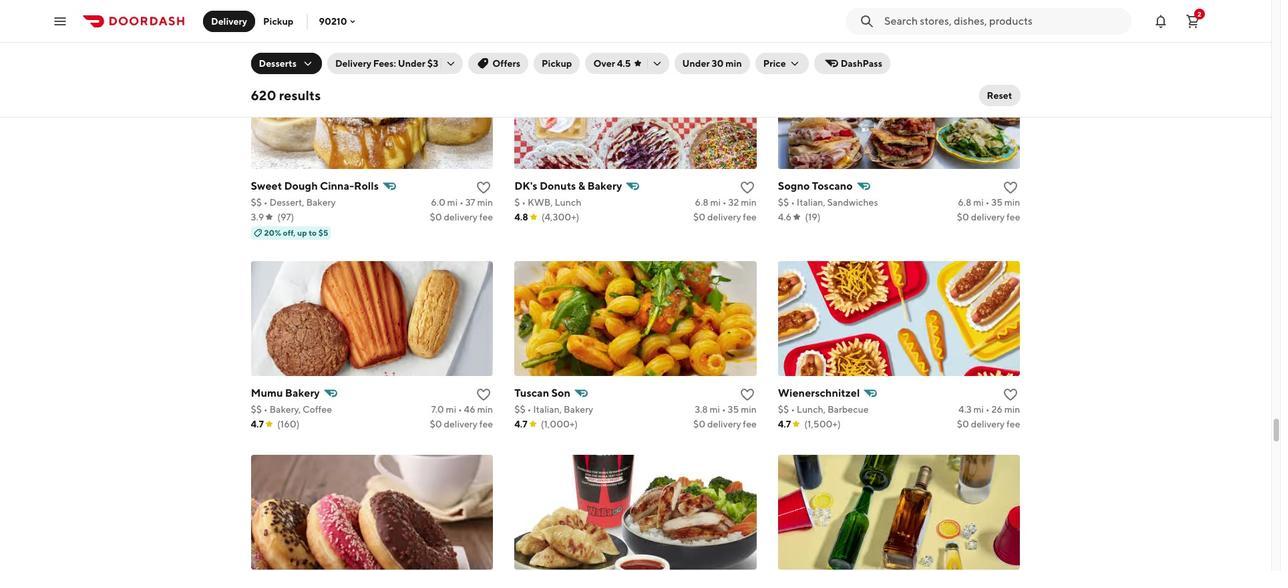 Task type: describe. For each thing, give the bounding box(es) containing it.
dk's
[[514, 179, 538, 192]]

$​0 for mumu bakery
[[430, 419, 442, 429]]

over 4.5
[[594, 58, 631, 69]]

46
[[464, 404, 475, 415]]

barbecue
[[828, 404, 869, 415]]

26
[[992, 404, 1003, 415]]

dk's donuts & bakery
[[514, 179, 622, 192]]

dashpass
[[841, 58, 882, 69]]

over
[[594, 58, 615, 69]]

min for dk's donuts & bakery
[[741, 197, 757, 208]]

delivery for sogno toscano
[[971, 212, 1005, 222]]

(1,000+)
[[541, 419, 578, 429]]

4.3 mi • 26 min
[[959, 404, 1020, 415]]

$​0 for sweet dough cinna-rolls
[[430, 212, 442, 222]]

(4,300+)
[[542, 212, 579, 222]]

over 4.5 button
[[585, 53, 669, 74]]

fee for tuscan son
[[743, 419, 757, 429]]

$5
[[318, 228, 328, 238]]

delivery for delivery fees: under $3
[[335, 58, 371, 69]]

$$ left lunch,
[[778, 404, 789, 415]]

6.8 for dk's donuts & bakery
[[695, 197, 709, 208]]

7.0 mi • 46 min
[[431, 404, 493, 415]]

2 button
[[1180, 8, 1206, 34]]

dashpass button
[[814, 53, 891, 74]]

$$ • italian, sandwiches
[[778, 197, 878, 208]]

(160)
[[277, 419, 300, 429]]

delivery for sweet dough cinna-rolls
[[444, 212, 478, 222]]

click to add this store to your saved list image for sweet dough cinna-rolls
[[476, 179, 492, 196]]

mi for wienerschnitzel
[[974, 404, 984, 415]]

sogno
[[778, 179, 810, 192]]

$​0 delivery fee for wienerschnitzel
[[957, 419, 1020, 429]]

cinna-
[[320, 179, 354, 192]]

mi for dk's donuts & bakery
[[710, 197, 721, 208]]

mumu bakery
[[251, 387, 320, 399]]

desserts button
[[251, 53, 322, 74]]

$​0 for tuscan son
[[693, 419, 706, 429]]

tuscan son
[[514, 387, 571, 399]]

6.0
[[431, 197, 445, 208]]

lunch
[[555, 197, 582, 208]]

30
[[712, 58, 724, 69]]

min for mumu bakery
[[477, 404, 493, 415]]

coffee
[[303, 404, 332, 415]]

(1,500+)
[[805, 419, 841, 429]]

click to add this store to your saved list image up 4.3 mi • 26 min
[[1003, 387, 1019, 403]]

$3
[[427, 58, 438, 69]]

620
[[251, 88, 276, 103]]

(19)
[[805, 212, 821, 222]]

$$ • bakery, coffee
[[251, 404, 332, 415]]

to
[[309, 228, 317, 238]]

$$ • lunch, barbecue
[[778, 404, 869, 415]]

reset
[[987, 90, 1012, 101]]

bakery,
[[270, 404, 301, 415]]

delivery for wienerschnitzel
[[971, 419, 1005, 429]]

delivery for dk's donuts & bakery
[[707, 212, 741, 222]]

6.0 mi • 37 min
[[431, 197, 493, 208]]

6.8 mi • 32 min
[[695, 197, 757, 208]]

0 vertical spatial 4.8
[[251, 4, 265, 15]]

620 results
[[251, 88, 321, 103]]

bakery for $$ • dessert, bakery
[[306, 197, 336, 208]]

min for sogno toscano
[[1005, 197, 1020, 208]]

1 under from the left
[[398, 58, 425, 69]]

90210
[[319, 16, 347, 26]]

dough
[[284, 179, 318, 192]]

&
[[578, 179, 585, 192]]

4.7 for tuscan
[[514, 419, 528, 429]]

$
[[514, 197, 520, 208]]

delivery for delivery
[[211, 16, 247, 26]]

fees:
[[373, 58, 396, 69]]

dessert,
[[270, 197, 304, 208]]

4.5
[[617, 58, 631, 69]]

sweet
[[251, 179, 282, 192]]

35 for tuscan son
[[728, 404, 739, 415]]

rolls
[[354, 179, 379, 192]]

pickup for pickup 'button' to the right
[[542, 58, 572, 69]]

fee for wienerschnitzel
[[1007, 419, 1020, 429]]

pickup for the leftmost pickup 'button'
[[263, 16, 294, 26]]

6.8 mi • 35 min
[[958, 197, 1020, 208]]

min for sweet dough cinna-rolls
[[477, 197, 493, 208]]

under 30 min
[[682, 58, 742, 69]]

fee for sweet dough cinna-rolls
[[479, 212, 493, 222]]



Task type: vqa. For each thing, say whether or not it's contained in the screenshot.


Task type: locate. For each thing, give the bounding box(es) containing it.
1 vertical spatial delivery
[[335, 58, 371, 69]]

click to add this store to your saved list image for donuts
[[739, 179, 755, 196]]

20% off, up to $5
[[264, 228, 328, 238]]

bakery right &
[[587, 179, 622, 192]]

1 horizontal spatial pickup button
[[534, 53, 580, 74]]

under 30 min button
[[674, 53, 750, 74]]

(97)
[[277, 212, 294, 222]]

3 4.7 from the left
[[778, 419, 791, 429]]

37
[[465, 197, 475, 208]]

1 6.8 from the left
[[695, 197, 709, 208]]

click to add this store to your saved list image for son
[[739, 387, 755, 403]]

4.6
[[778, 212, 792, 222]]

0 horizontal spatial delivery
[[211, 16, 247, 26]]

$​0 delivery fee for sogno toscano
[[957, 212, 1020, 222]]

price
[[763, 58, 786, 69]]

up
[[297, 228, 307, 238]]

bakery up $$ • bakery, coffee
[[285, 387, 320, 399]]

•
[[264, 197, 268, 208], [460, 197, 464, 208], [522, 197, 526, 208], [723, 197, 727, 208], [791, 197, 795, 208], [986, 197, 990, 208], [264, 404, 268, 415], [458, 404, 462, 415], [527, 404, 531, 415], [722, 404, 726, 415], [791, 404, 795, 415], [986, 404, 990, 415]]

2 6.8 from the left
[[958, 197, 972, 208]]

son
[[551, 387, 571, 399]]

delivery fees: under $3
[[335, 58, 438, 69]]

bakery down "son"
[[564, 404, 593, 415]]

click to add this store to your saved list image for sogno toscano
[[1003, 179, 1019, 196]]

4.8 left (760+)
[[251, 4, 265, 15]]

results
[[279, 88, 321, 103]]

$$ down mumu
[[251, 404, 262, 415]]

toscano
[[812, 179, 853, 192]]

mi for sogno toscano
[[973, 197, 984, 208]]

bakery down sweet dough cinna-rolls
[[306, 197, 336, 208]]

1 vertical spatial 4.8
[[514, 212, 528, 222]]

2 4.7 from the left
[[514, 419, 528, 429]]

italian, down tuscan son
[[533, 404, 562, 415]]

italian,
[[797, 197, 826, 208], [533, 404, 562, 415]]

donuts
[[540, 179, 576, 192]]

$ • kwb, lunch
[[514, 197, 582, 208]]

3.8 mi • 35 min
[[695, 404, 757, 415]]

$$ for mumu
[[251, 404, 262, 415]]

mi for mumu bakery
[[446, 404, 456, 415]]

$​0 for dk's donuts & bakery
[[693, 212, 706, 222]]

3.8
[[695, 404, 708, 415]]

delivery button
[[203, 10, 255, 32]]

$​0 delivery fee for mumu bakery
[[430, 419, 493, 429]]

click to add this store to your saved list image
[[739, 179, 755, 196], [739, 387, 755, 403], [1003, 387, 1019, 403]]

$$ for sweet
[[251, 197, 262, 208]]

20%
[[264, 228, 281, 238]]

pickup button left over
[[534, 53, 580, 74]]

$$ • italian, bakery
[[514, 404, 593, 415]]

4.3
[[959, 404, 972, 415]]

$​0 delivery fee for dk's donuts & bakery
[[693, 212, 757, 222]]

1 horizontal spatial under
[[682, 58, 710, 69]]

35 for sogno toscano
[[991, 197, 1003, 208]]

2 under from the left
[[682, 58, 710, 69]]

fee for dk's donuts & bakery
[[743, 212, 757, 222]]

4.7
[[251, 419, 264, 429], [514, 419, 528, 429], [778, 419, 791, 429]]

$​0 delivery fee for tuscan son
[[693, 419, 757, 429]]

price button
[[755, 53, 809, 74]]

reset button
[[979, 85, 1020, 106]]

$$ for tuscan
[[514, 404, 526, 415]]

0 horizontal spatial 4.7
[[251, 419, 264, 429]]

min
[[726, 58, 742, 69], [477, 197, 493, 208], [741, 197, 757, 208], [1005, 197, 1020, 208], [477, 404, 493, 415], [741, 404, 757, 415], [1005, 404, 1020, 415]]

pickup left over
[[542, 58, 572, 69]]

$​0 for sogno toscano
[[957, 212, 969, 222]]

sweet dough cinna-rolls
[[251, 179, 379, 192]]

pickup button
[[255, 10, 302, 32], [534, 53, 580, 74]]

32
[[728, 197, 739, 208]]

tuscan
[[514, 387, 549, 399]]

pickup
[[263, 16, 294, 26], [542, 58, 572, 69]]

0 vertical spatial delivery
[[211, 16, 247, 26]]

pickup down (760+)
[[263, 16, 294, 26]]

0 vertical spatial pickup button
[[255, 10, 302, 32]]

90210 button
[[319, 16, 358, 26]]

1 horizontal spatial 6.8
[[958, 197, 972, 208]]

0 horizontal spatial italian,
[[533, 404, 562, 415]]

1 vertical spatial italian,
[[533, 404, 562, 415]]

lunch,
[[797, 404, 826, 415]]

bakery
[[587, 179, 622, 192], [306, 197, 336, 208], [285, 387, 320, 399], [564, 404, 593, 415]]

$$ down the tuscan
[[514, 404, 526, 415]]

1 horizontal spatial pickup
[[542, 58, 572, 69]]

click to add this store to your saved list image up 6.8 mi • 35 min
[[1003, 179, 1019, 196]]

3 items, open order cart image
[[1185, 13, 1201, 29]]

offers button
[[468, 53, 528, 74]]

$$ up 3.9 at the left top of page
[[251, 197, 262, 208]]

fee for mumu bakery
[[479, 419, 493, 429]]

mi
[[447, 197, 458, 208], [710, 197, 721, 208], [973, 197, 984, 208], [446, 404, 456, 415], [710, 404, 720, 415], [974, 404, 984, 415]]

1 vertical spatial pickup
[[542, 58, 572, 69]]

delivery
[[971, 4, 1005, 15], [444, 212, 478, 222], [707, 212, 741, 222], [971, 212, 1005, 222], [444, 419, 478, 429], [707, 419, 741, 429], [971, 419, 1005, 429]]

1 horizontal spatial 4.7
[[514, 419, 528, 429]]

0 horizontal spatial 35
[[728, 404, 739, 415]]

pickup button up desserts
[[255, 10, 302, 32]]

italian, for sogno
[[797, 197, 826, 208]]

0 vertical spatial 35
[[991, 197, 1003, 208]]

2
[[1198, 10, 1202, 18]]

$$ up 4.6
[[778, 197, 789, 208]]

click to add this store to your saved list image up "6.8 mi • 32 min" on the right of page
[[739, 179, 755, 196]]

fee
[[1007, 4, 1020, 15], [479, 212, 493, 222], [743, 212, 757, 222], [1007, 212, 1020, 222], [479, 419, 493, 429], [743, 419, 757, 429], [1007, 419, 1020, 429]]

0 horizontal spatial pickup button
[[255, 10, 302, 32]]

wienerschnitzel
[[778, 387, 860, 399]]

sandwiches
[[827, 197, 878, 208]]

under left 30
[[682, 58, 710, 69]]

4.8 down $ on the left of the page
[[514, 212, 528, 222]]

$​0 delivery fee link
[[778, 0, 1020, 33]]

1 horizontal spatial 35
[[991, 197, 1003, 208]]

italian, up "(19)"
[[797, 197, 826, 208]]

4.7 left (1,500+)
[[778, 419, 791, 429]]

0 horizontal spatial under
[[398, 58, 425, 69]]

4.7 down the tuscan
[[514, 419, 528, 429]]

2 horizontal spatial 4.7
[[778, 419, 791, 429]]

click to add this store to your saved list image up "6.0 mi • 37 min"
[[476, 179, 492, 196]]

4.7 for mumu
[[251, 419, 264, 429]]

1 horizontal spatial 4.8
[[514, 212, 528, 222]]

delivery for mumu bakery
[[444, 419, 478, 429]]

0 vertical spatial italian,
[[797, 197, 826, 208]]

4.8
[[251, 4, 265, 15], [514, 212, 528, 222]]

Store search: begin typing to search for stores available on DoorDash text field
[[884, 14, 1124, 28]]

0 horizontal spatial pickup
[[263, 16, 294, 26]]

3.9
[[251, 212, 264, 222]]

$​0 for wienerschnitzel
[[957, 419, 969, 429]]

mumu
[[251, 387, 283, 399]]

$$ for sogno
[[778, 197, 789, 208]]

min for tuscan son
[[741, 404, 757, 415]]

fee for sogno toscano
[[1007, 212, 1020, 222]]

0 vertical spatial pickup
[[263, 16, 294, 26]]

$​0 delivery fee for sweet dough cinna-rolls
[[430, 212, 493, 222]]

(760+)
[[278, 4, 306, 15]]

$​0
[[957, 4, 969, 15], [430, 212, 442, 222], [693, 212, 706, 222], [957, 212, 969, 222], [430, 419, 442, 429], [693, 419, 706, 429], [957, 419, 969, 429]]

1 horizontal spatial delivery
[[335, 58, 371, 69]]

4.7 left (160)
[[251, 419, 264, 429]]

italian, for tuscan
[[533, 404, 562, 415]]

kwb,
[[528, 197, 553, 208]]

click to add this store to your saved list image for mumu bakery
[[476, 387, 492, 403]]

min for wienerschnitzel
[[1005, 404, 1020, 415]]

notification bell image
[[1153, 13, 1169, 29]]

bakery for $$ • italian, bakery
[[564, 404, 593, 415]]

1 4.7 from the left
[[251, 419, 264, 429]]

click to add this store to your saved list image up 7.0 mi • 46 min
[[476, 387, 492, 403]]

off,
[[283, 228, 296, 238]]

$$ • dessert, bakery
[[251, 197, 336, 208]]

click to add this store to your saved list image up 3.8 mi • 35 min
[[739, 387, 755, 403]]

1 horizontal spatial italian,
[[797, 197, 826, 208]]

6.8 for sogno toscano
[[958, 197, 972, 208]]

bakery for dk's donuts & bakery
[[587, 179, 622, 192]]

delivery for tuscan son
[[707, 419, 741, 429]]

desserts
[[259, 58, 297, 69]]

under left $3
[[398, 58, 425, 69]]

delivery inside button
[[211, 16, 247, 26]]

mi for tuscan son
[[710, 404, 720, 415]]

under
[[398, 58, 425, 69], [682, 58, 710, 69]]

0 horizontal spatial 4.8
[[251, 4, 265, 15]]

1 vertical spatial 35
[[728, 404, 739, 415]]

mi for sweet dough cinna-rolls
[[447, 197, 458, 208]]

under inside under 30 min button
[[682, 58, 710, 69]]

6.8
[[695, 197, 709, 208], [958, 197, 972, 208]]

open menu image
[[52, 13, 68, 29]]

click to add this store to your saved list image
[[476, 179, 492, 196], [1003, 179, 1019, 196], [476, 387, 492, 403]]

sogno toscano
[[778, 179, 853, 192]]

$​0 delivery fee
[[957, 4, 1020, 15], [430, 212, 493, 222], [693, 212, 757, 222], [957, 212, 1020, 222], [430, 419, 493, 429], [693, 419, 757, 429], [957, 419, 1020, 429]]

1 vertical spatial pickup button
[[534, 53, 580, 74]]

offers
[[493, 58, 520, 69]]

delivery
[[211, 16, 247, 26], [335, 58, 371, 69]]

min inside button
[[726, 58, 742, 69]]

0 horizontal spatial 6.8
[[695, 197, 709, 208]]

7.0
[[431, 404, 444, 415]]



